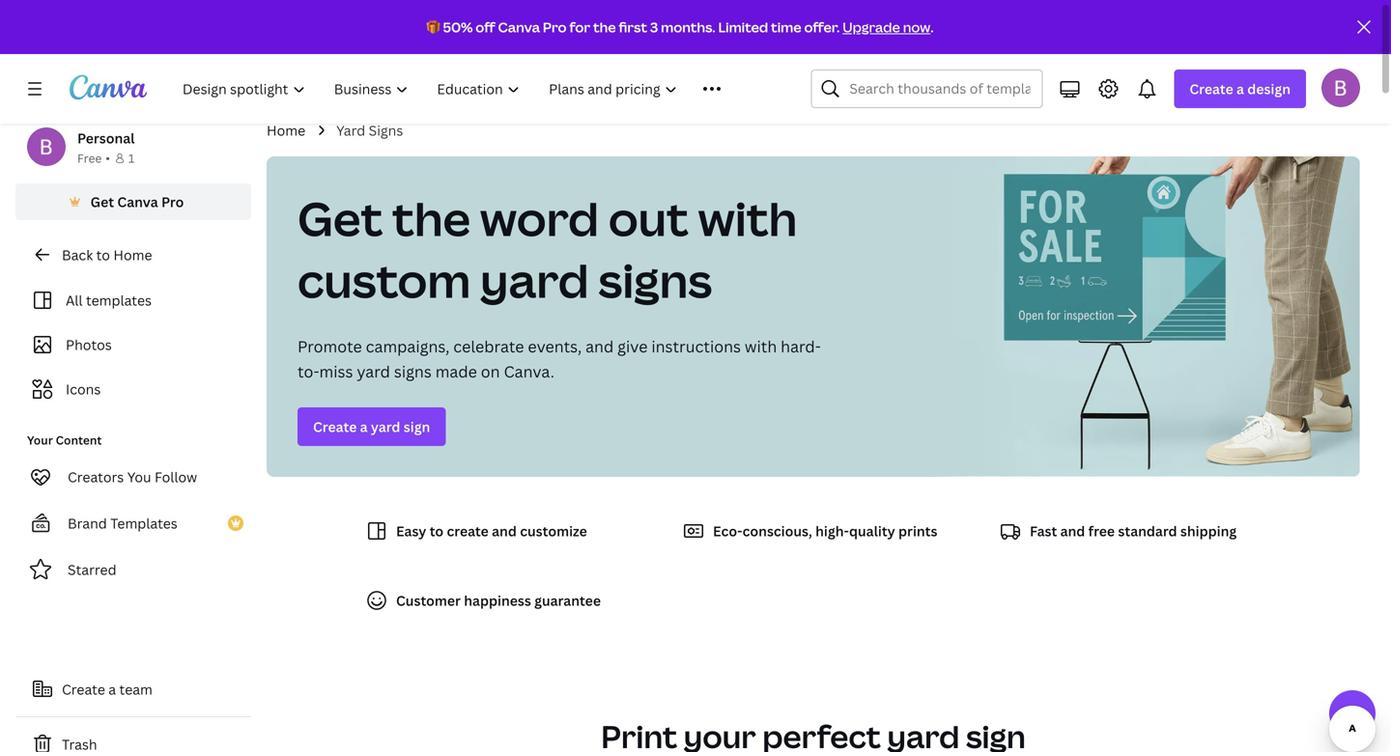 Task type: locate. For each thing, give the bounding box(es) containing it.
1 vertical spatial signs
[[394, 361, 432, 382]]

0 horizontal spatial get
[[91, 193, 114, 211]]

signs
[[369, 121, 403, 140]]

1 vertical spatial the
[[392, 186, 471, 250]]

follow
[[155, 468, 197, 487]]

yard left sign
[[371, 418, 400, 436]]

a left the design
[[1237, 80, 1245, 98]]

with
[[698, 186, 797, 250], [745, 336, 777, 357]]

🎁 50% off canva pro for the first 3 months. limited time offer. upgrade now .
[[427, 18, 934, 36]]

1 vertical spatial create
[[313, 418, 357, 436]]

create left the design
[[1190, 80, 1234, 98]]

and inside promote campaigns, celebrate events, and give instructions with hard- to-miss yard signs made on canva.
[[586, 336, 614, 357]]

you
[[127, 468, 151, 487]]

1 horizontal spatial signs
[[599, 248, 712, 312]]

1 vertical spatial canva
[[117, 193, 158, 211]]

1 horizontal spatial home
[[267, 121, 305, 140]]

signs
[[599, 248, 712, 312], [394, 361, 432, 382]]

0 vertical spatial pro
[[543, 18, 567, 36]]

yard up events,
[[480, 248, 589, 312]]

1 horizontal spatial and
[[586, 336, 614, 357]]

a
[[1237, 80, 1245, 98], [360, 418, 368, 436], [109, 681, 116, 699]]

to right the back
[[96, 246, 110, 264]]

home
[[267, 121, 305, 140], [113, 246, 152, 264]]

canva down 1
[[117, 193, 158, 211]]

1 vertical spatial to
[[430, 522, 444, 541]]

home left yard
[[267, 121, 305, 140]]

a for yard
[[360, 418, 368, 436]]

create inside button
[[62, 681, 105, 699]]

easy
[[396, 522, 426, 541]]

all
[[66, 291, 83, 310]]

hard-
[[781, 336, 821, 357]]

quality
[[849, 522, 895, 541]]

get the word out with custom yard signs
[[298, 186, 797, 312]]

get canva pro
[[91, 193, 184, 211]]

0 vertical spatial canva
[[498, 18, 540, 36]]

get the word out with custom yard signs image
[[933, 157, 1361, 477]]

signs up the give
[[599, 248, 712, 312]]

1 vertical spatial home
[[113, 246, 152, 264]]

to for easy
[[430, 522, 444, 541]]

back
[[62, 246, 93, 264]]

2 vertical spatial create
[[62, 681, 105, 699]]

and left free
[[1061, 522, 1085, 541]]

•
[[106, 150, 110, 166]]

customer happiness guarantee
[[396, 592, 601, 610]]

0 horizontal spatial to
[[96, 246, 110, 264]]

and left the give
[[586, 336, 614, 357]]

1 vertical spatial a
[[360, 418, 368, 436]]

to-
[[298, 361, 319, 382]]

1 horizontal spatial get
[[298, 186, 383, 250]]

all templates link
[[27, 282, 240, 319]]

get inside button
[[91, 193, 114, 211]]

upgrade
[[843, 18, 900, 36]]

create down miss
[[313, 418, 357, 436]]

limited
[[718, 18, 768, 36]]

shipping
[[1181, 522, 1237, 541]]

yard inside get the word out with custom yard signs
[[480, 248, 589, 312]]

0 vertical spatial with
[[698, 186, 797, 250]]

home up all templates "link"
[[113, 246, 152, 264]]

get down the •
[[91, 193, 114, 211]]

canva inside button
[[117, 193, 158, 211]]

2 vertical spatial a
[[109, 681, 116, 699]]

conscious,
[[743, 522, 812, 541]]

miss
[[319, 361, 353, 382]]

0 vertical spatial signs
[[599, 248, 712, 312]]

0 horizontal spatial the
[[392, 186, 471, 250]]

all templates
[[66, 291, 152, 310]]

get for get canva pro
[[91, 193, 114, 211]]

0 horizontal spatial pro
[[161, 193, 184, 211]]

pro up back to home link
[[161, 193, 184, 211]]

1 horizontal spatial a
[[360, 418, 368, 436]]

0 vertical spatial a
[[1237, 80, 1245, 98]]

1 vertical spatial with
[[745, 336, 777, 357]]

create inside dropdown button
[[1190, 80, 1234, 98]]

50%
[[443, 18, 473, 36]]

eco-conscious, high-quality prints
[[713, 522, 938, 541]]

3
[[650, 18, 658, 36]]

yard right miss
[[357, 361, 390, 382]]

0 horizontal spatial signs
[[394, 361, 432, 382]]

yard
[[480, 248, 589, 312], [357, 361, 390, 382], [371, 418, 400, 436]]

a inside dropdown button
[[1237, 80, 1245, 98]]

signs down campaigns,
[[394, 361, 432, 382]]

0 horizontal spatial canva
[[117, 193, 158, 211]]

1 horizontal spatial the
[[593, 18, 616, 36]]

create a team button
[[15, 671, 251, 709]]

get
[[298, 186, 383, 250], [91, 193, 114, 211]]

1 vertical spatial pro
[[161, 193, 184, 211]]

0 vertical spatial to
[[96, 246, 110, 264]]

get down yard
[[298, 186, 383, 250]]

1 vertical spatial yard
[[357, 361, 390, 382]]

the
[[593, 18, 616, 36], [392, 186, 471, 250]]

your content
[[27, 432, 102, 448]]

to right easy
[[430, 522, 444, 541]]

pro
[[543, 18, 567, 36], [161, 193, 184, 211]]

canva
[[498, 18, 540, 36], [117, 193, 158, 211]]

prints
[[899, 522, 938, 541]]

2 horizontal spatial create
[[1190, 80, 1234, 98]]

icons
[[66, 380, 101, 399]]

creators you follow
[[68, 468, 197, 487]]

pro left for
[[543, 18, 567, 36]]

1 horizontal spatial pro
[[543, 18, 567, 36]]

create a design
[[1190, 80, 1291, 98]]

2 horizontal spatial a
[[1237, 80, 1245, 98]]

0 vertical spatial home
[[267, 121, 305, 140]]

to for back
[[96, 246, 110, 264]]

0 vertical spatial create
[[1190, 80, 1234, 98]]

1 horizontal spatial create
[[313, 418, 357, 436]]

a left sign
[[360, 418, 368, 436]]

celebrate
[[453, 336, 524, 357]]

1 horizontal spatial to
[[430, 522, 444, 541]]

0 horizontal spatial create
[[62, 681, 105, 699]]

top level navigation element
[[170, 70, 765, 108], [170, 70, 765, 108]]

back to home link
[[15, 236, 251, 274]]

get inside get the word out with custom yard signs
[[298, 186, 383, 250]]

a inside button
[[109, 681, 116, 699]]

canva right off
[[498, 18, 540, 36]]

0 horizontal spatial a
[[109, 681, 116, 699]]

Search search field
[[850, 71, 1030, 107]]

canva.
[[504, 361, 555, 382]]

and right create
[[492, 522, 517, 541]]

fast and free standard shipping
[[1030, 522, 1237, 541]]

create left team
[[62, 681, 105, 699]]

photos
[[66, 336, 112, 354]]

None search field
[[811, 70, 1043, 108]]

a left team
[[109, 681, 116, 699]]

promote
[[298, 336, 362, 357]]

and
[[586, 336, 614, 357], [492, 522, 517, 541], [1061, 522, 1085, 541]]

for
[[570, 18, 591, 36]]

brand templates link
[[15, 504, 251, 543]]

on
[[481, 361, 500, 382]]

0 vertical spatial yard
[[480, 248, 589, 312]]



Task type: describe. For each thing, give the bounding box(es) containing it.
get canva pro button
[[15, 184, 251, 220]]

0 vertical spatial the
[[593, 18, 616, 36]]

signs inside promote campaigns, celebrate events, and give instructions with hard- to-miss yard signs made on canva.
[[394, 361, 432, 382]]

high-
[[816, 522, 849, 541]]

design
[[1248, 80, 1291, 98]]

fast
[[1030, 522, 1057, 541]]

create for create a design
[[1190, 80, 1234, 98]]

a for design
[[1237, 80, 1245, 98]]

create a yard sign
[[313, 418, 430, 436]]

customize
[[520, 522, 587, 541]]

made
[[436, 361, 477, 382]]

create a design button
[[1174, 70, 1306, 108]]

signs inside get the word out with custom yard signs
[[599, 248, 712, 312]]

out
[[609, 186, 689, 250]]

team
[[119, 681, 153, 699]]

bob builder image
[[1322, 68, 1361, 107]]

starred link
[[15, 551, 251, 589]]

a for team
[[109, 681, 116, 699]]

with inside promote campaigns, celebrate events, and give instructions with hard- to-miss yard signs made on canva.
[[745, 336, 777, 357]]

pro inside button
[[161, 193, 184, 211]]

give
[[618, 336, 648, 357]]

easy to create and customize
[[396, 522, 587, 541]]

events,
[[528, 336, 582, 357]]

create a yard sign link
[[298, 408, 446, 446]]

campaigns,
[[366, 336, 450, 357]]

starred
[[68, 561, 117, 579]]

free
[[77, 150, 102, 166]]

create a team
[[62, 681, 153, 699]]

icons link
[[27, 371, 240, 408]]

0 horizontal spatial and
[[492, 522, 517, 541]]

yard signs
[[336, 121, 403, 140]]

with inside get the word out with custom yard signs
[[698, 186, 797, 250]]

creators
[[68, 468, 124, 487]]

free •
[[77, 150, 110, 166]]

word
[[480, 186, 599, 250]]

brand
[[68, 515, 107, 533]]

the inside get the word out with custom yard signs
[[392, 186, 471, 250]]

templates
[[110, 515, 178, 533]]

🎁
[[427, 18, 440, 36]]

brand templates
[[68, 515, 178, 533]]

offer.
[[804, 18, 840, 36]]

standard
[[1118, 522, 1177, 541]]

create
[[447, 522, 489, 541]]

creators you follow link
[[15, 458, 251, 497]]

promote campaigns, celebrate events, and give instructions with hard- to-miss yard signs made on canva.
[[298, 336, 821, 382]]

months.
[[661, 18, 716, 36]]

create for create a yard sign
[[313, 418, 357, 436]]

sign
[[404, 418, 430, 436]]

now
[[903, 18, 931, 36]]

2 horizontal spatial and
[[1061, 522, 1085, 541]]

get for get the word out with custom yard signs
[[298, 186, 383, 250]]

your
[[27, 432, 53, 448]]

1
[[128, 150, 135, 166]]

yard
[[336, 121, 365, 140]]

back to home
[[62, 246, 152, 264]]

templates
[[86, 291, 152, 310]]

upgrade now button
[[843, 18, 931, 36]]

first
[[619, 18, 647, 36]]

personal
[[77, 129, 135, 147]]

0 horizontal spatial home
[[113, 246, 152, 264]]

happiness
[[464, 592, 531, 610]]

create for create a team
[[62, 681, 105, 699]]

home link
[[267, 120, 305, 141]]

custom
[[298, 248, 471, 312]]

time
[[771, 18, 802, 36]]

.
[[931, 18, 934, 36]]

off
[[476, 18, 495, 36]]

customer
[[396, 592, 461, 610]]

1 horizontal spatial canva
[[498, 18, 540, 36]]

yard inside promote campaigns, celebrate events, and give instructions with hard- to-miss yard signs made on canva.
[[357, 361, 390, 382]]

eco-
[[713, 522, 743, 541]]

2 vertical spatial yard
[[371, 418, 400, 436]]

guarantee
[[535, 592, 601, 610]]

free
[[1089, 522, 1115, 541]]

photos link
[[27, 327, 240, 363]]

content
[[56, 432, 102, 448]]

instructions
[[652, 336, 741, 357]]



Task type: vqa. For each thing, say whether or not it's contained in the screenshot.
Uploads Button
no



